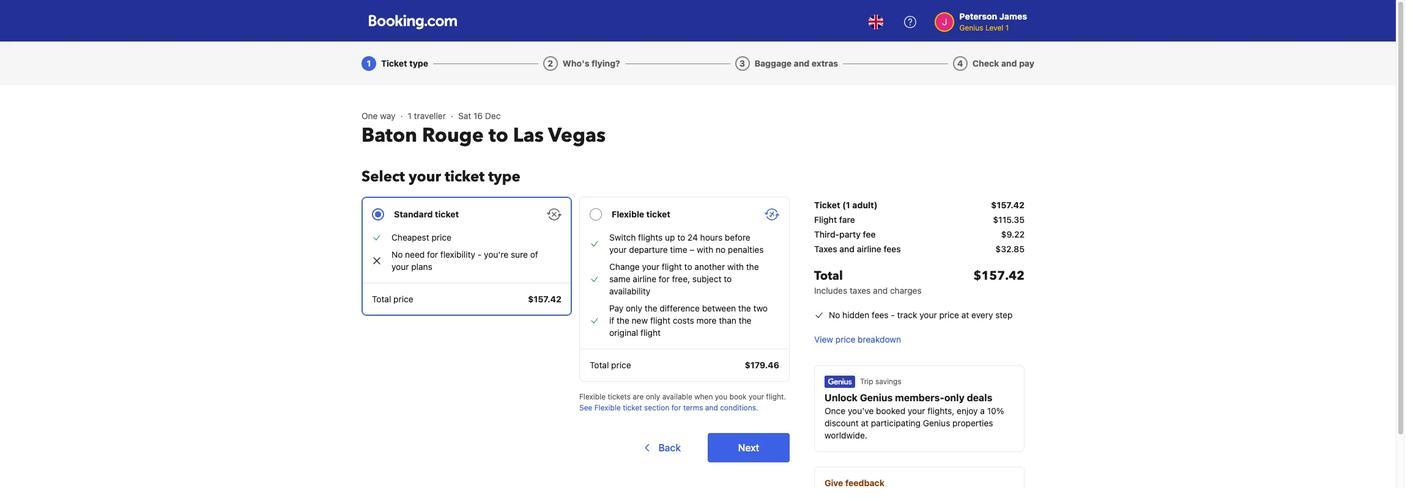 Task type: vqa. For each thing, say whether or not it's contained in the screenshot.


Task type: describe. For each thing, give the bounding box(es) containing it.
flying?
[[592, 58, 620, 69]]

when
[[695, 393, 713, 402]]

view
[[814, 335, 834, 345]]

fee
[[863, 229, 876, 240]]

ticket for ticket (1 adult)
[[814, 200, 841, 211]]

members-
[[895, 393, 945, 404]]

$157.42 cell for row containing total
[[974, 268, 1025, 297]]

ticket inside flexible tickets are only available when you book your flight. see flexible ticket section for terms and conditions.
[[623, 404, 642, 413]]

dec
[[485, 111, 501, 121]]

$157.42 cell for row containing ticket (1 adult)
[[991, 199, 1025, 212]]

conditions.
[[720, 404, 759, 413]]

none radio containing standard ticket
[[362, 197, 572, 316]]

2 vertical spatial flexible
[[595, 404, 621, 413]]

row containing taxes and airline fees
[[814, 244, 1025, 258]]

no hidden fees - track your price at every step
[[829, 310, 1013, 321]]

your inside no need for flexibility - you're sure of your plans
[[392, 262, 409, 272]]

plans
[[411, 262, 433, 272]]

at inside unlock genius members-only deals once you've booked your flights, enjoy a 10% discount at participating genius properties worldwide.
[[861, 419, 869, 429]]

trip savings
[[860, 378, 902, 387]]

savings
[[876, 378, 902, 387]]

baton
[[362, 122, 417, 149]]

between
[[702, 304, 736, 314]]

before
[[725, 233, 751, 243]]

no for no need for flexibility - you're sure of your plans
[[392, 250, 403, 260]]

your inside flexible tickets are only available when you book your flight. see flexible ticket section for terms and conditions.
[[749, 393, 764, 402]]

row containing third-party fee
[[814, 229, 1025, 244]]

same
[[609, 274, 631, 285]]

back button
[[634, 434, 688, 463]]

and inside "total includes taxes and charges"
[[873, 286, 888, 296]]

ticket type
[[381, 58, 428, 69]]

difference
[[660, 304, 700, 314]]

none radio containing flexible ticket
[[580, 197, 790, 382]]

level
[[986, 23, 1004, 32]]

third-party fee cell
[[814, 229, 876, 241]]

track
[[897, 310, 918, 321]]

baggage
[[755, 58, 792, 69]]

terms
[[683, 404, 703, 413]]

check and pay
[[973, 58, 1035, 69]]

pay
[[1019, 58, 1035, 69]]

peterson james genius level 1
[[960, 11, 1027, 32]]

worldwide.
[[825, 431, 868, 441]]

1 vertical spatial flight
[[650, 316, 671, 326]]

flexible ticket
[[612, 209, 671, 220]]

time
[[670, 245, 688, 255]]

next button
[[708, 434, 790, 463]]

view price breakdown element
[[814, 334, 901, 346]]

the inside change your flight to another with the same airline for free, subject to availability
[[746, 262, 759, 272]]

includes
[[814, 286, 848, 296]]

properties
[[953, 419, 993, 429]]

flexible for flexible tickets are only available when you book your flight. see flexible ticket section for terms and conditions.
[[580, 393, 606, 402]]

airline inside change your flight to another with the same airline for free, subject to availability
[[633, 274, 657, 285]]

the left two
[[739, 304, 751, 314]]

extras
[[812, 58, 838, 69]]

for inside no need for flexibility - you're sure of your plans
[[427, 250, 438, 260]]

0 horizontal spatial type
[[409, 58, 428, 69]]

more
[[697, 316, 717, 326]]

16
[[474, 111, 483, 121]]

next
[[738, 443, 760, 454]]

costs
[[673, 316, 694, 326]]

taxes
[[850, 286, 871, 296]]

ticket down the rouge
[[445, 167, 485, 187]]

traveller
[[414, 111, 446, 121]]

1 horizontal spatial type
[[488, 167, 521, 187]]

2 · from the left
[[451, 111, 453, 121]]

cheapest price
[[392, 233, 452, 243]]

breakdown
[[858, 335, 901, 345]]

who's flying?
[[563, 58, 620, 69]]

flight
[[814, 215, 837, 225]]

one
[[362, 111, 378, 121]]

flights
[[638, 233, 663, 243]]

third-party fee
[[814, 229, 876, 240]]

1 horizontal spatial at
[[962, 310, 969, 321]]

$32.85
[[996, 244, 1025, 255]]

$115.35 cell
[[993, 214, 1025, 226]]

only for unlock
[[945, 393, 965, 404]]

1 vertical spatial $157.42
[[974, 268, 1025, 285]]

switch
[[609, 233, 636, 243]]

flight fare cell
[[814, 214, 855, 226]]

sure
[[511, 250, 528, 260]]

your inside switch flights up to 24 hours before your departure time – with no penalties
[[609, 245, 627, 255]]

check
[[973, 58, 1000, 69]]

row containing flight fare
[[814, 214, 1025, 229]]

price up the flexibility
[[432, 233, 452, 243]]

1 inside peterson james genius level 1
[[1006, 23, 1009, 32]]

ticket right 'standard'
[[435, 209, 459, 220]]

view price breakdown
[[814, 335, 901, 345]]

price down plans
[[394, 294, 413, 305]]

flight inside change your flight to another with the same airline for free, subject to availability
[[662, 262, 682, 272]]

change your flight to another with the same airline for free, subject to availability
[[609, 262, 759, 297]]

total for change your flight to another with the same airline for free, subject to availability
[[590, 360, 609, 371]]

row containing ticket (1 adult)
[[814, 197, 1025, 214]]

james
[[1000, 11, 1027, 21]]

price up tickets
[[611, 360, 631, 371]]

24
[[688, 233, 698, 243]]

0 horizontal spatial 1
[[367, 58, 371, 69]]

ticket for ticket type
[[381, 58, 407, 69]]

$32.85 cell
[[996, 244, 1025, 256]]

section
[[644, 404, 670, 413]]

enjoy
[[957, 406, 978, 417]]

step
[[996, 310, 1013, 321]]

need
[[405, 250, 425, 260]]

departure
[[629, 245, 668, 255]]

the right if in the bottom left of the page
[[617, 316, 630, 326]]

taxes and airline fees cell
[[814, 244, 901, 256]]

and inside flexible tickets are only available when you book your flight. see flexible ticket section for terms and conditions.
[[705, 404, 718, 413]]

another
[[695, 262, 725, 272]]

$179.46
[[745, 360, 780, 371]]

available
[[663, 393, 693, 402]]

ticket (1 adult) cell
[[814, 199, 878, 212]]

ticket up flights
[[647, 209, 671, 220]]

(1
[[843, 200, 851, 211]]

your inside unlock genius members-only deals once you've booked your flights, enjoy a 10% discount at participating genius properties worldwide.
[[908, 406, 926, 417]]

deals
[[967, 393, 993, 404]]

free,
[[672, 274, 690, 285]]

flight.
[[766, 393, 786, 402]]

only inside the pay only the difference between the two if the new flight costs more than the original flight
[[626, 304, 643, 314]]

a
[[981, 406, 985, 417]]

and for check
[[1002, 58, 1017, 69]]

peterson
[[960, 11, 998, 21]]

change
[[609, 262, 640, 272]]



Task type: locate. For each thing, give the bounding box(es) containing it.
once
[[825, 406, 846, 417]]

rouge
[[422, 122, 484, 149]]

airline
[[857, 244, 882, 255], [633, 274, 657, 285]]

unlock
[[825, 393, 858, 404]]

only for flexible
[[646, 393, 660, 402]]

0 vertical spatial $157.42 cell
[[991, 199, 1025, 212]]

to inside one way · 1 traveller · sat 16 dec baton rouge to las vegas
[[489, 122, 508, 149]]

flexible for flexible ticket
[[612, 209, 645, 220]]

row
[[814, 197, 1025, 214], [814, 214, 1025, 229], [814, 229, 1025, 244], [814, 244, 1025, 258], [814, 258, 1025, 302]]

2 horizontal spatial total
[[814, 268, 843, 285]]

flexible tickets are only available when you book your flight. see flexible ticket section for terms and conditions.
[[580, 393, 786, 413]]

ticket inside ticket (1 adult) cell
[[814, 200, 841, 211]]

to right the up
[[678, 233, 685, 243]]

0 horizontal spatial with
[[697, 245, 714, 255]]

0 horizontal spatial only
[[626, 304, 643, 314]]

flexible up switch
[[612, 209, 645, 220]]

None radio
[[580, 197, 790, 382]]

0 vertical spatial with
[[697, 245, 714, 255]]

total cell
[[814, 268, 922, 297]]

the right "than"
[[739, 316, 752, 326]]

your inside change your flight to another with the same airline for free, subject to availability
[[642, 262, 660, 272]]

genius inside peterson james genius level 1
[[960, 23, 984, 32]]

flexible up see
[[580, 393, 606, 402]]

and
[[794, 58, 810, 69], [1002, 58, 1017, 69], [840, 244, 855, 255], [873, 286, 888, 296], [705, 404, 718, 413]]

price
[[432, 233, 452, 243], [394, 294, 413, 305], [940, 310, 959, 321], [836, 335, 856, 345], [611, 360, 631, 371]]

0 vertical spatial no
[[392, 250, 403, 260]]

1 horizontal spatial ticket
[[814, 200, 841, 211]]

to inside switch flights up to 24 hours before your departure time – with no penalties
[[678, 233, 685, 243]]

2 vertical spatial flight
[[641, 328, 661, 338]]

0 vertical spatial flight
[[662, 262, 682, 272]]

0 vertical spatial fees
[[884, 244, 901, 255]]

$9.22
[[1002, 229, 1025, 240]]

2 vertical spatial for
[[672, 404, 681, 413]]

penalties
[[728, 245, 764, 255]]

back
[[659, 443, 681, 454]]

1 horizontal spatial 1
[[408, 111, 412, 121]]

1 vertical spatial -
[[891, 310, 895, 321]]

for inside change your flight to another with the same airline for free, subject to availability
[[659, 274, 670, 285]]

charges
[[890, 286, 922, 296]]

- left you're
[[478, 250, 482, 260]]

10%
[[988, 406, 1005, 417]]

fare
[[839, 215, 855, 225]]

1 horizontal spatial for
[[659, 274, 670, 285]]

flights,
[[928, 406, 955, 417]]

genius down peterson
[[960, 23, 984, 32]]

0 vertical spatial at
[[962, 310, 969, 321]]

and for taxes
[[840, 244, 855, 255]]

1 vertical spatial 1
[[367, 58, 371, 69]]

your down members-
[[908, 406, 926, 417]]

only up new
[[626, 304, 643, 314]]

$157.42 up $115.35
[[991, 200, 1025, 211]]

flight down new
[[641, 328, 661, 338]]

only
[[626, 304, 643, 314], [646, 393, 660, 402], [945, 393, 965, 404]]

$157.42
[[991, 200, 1025, 211], [974, 268, 1025, 285], [528, 294, 562, 305]]

1 horizontal spatial no
[[829, 310, 840, 321]]

genius image
[[825, 376, 855, 389], [825, 376, 855, 389]]

unlock genius members-only deals once you've booked your flights, enjoy a 10% discount at participating genius properties worldwide.
[[825, 393, 1005, 441]]

1 horizontal spatial airline
[[857, 244, 882, 255]]

no need for flexibility - you're sure of your plans
[[392, 250, 538, 272]]

· left sat
[[451, 111, 453, 121]]

and left extras
[[794, 58, 810, 69]]

table containing total
[[814, 197, 1025, 302]]

0 horizontal spatial ·
[[401, 111, 403, 121]]

price inside view price breakdown element
[[836, 335, 856, 345]]

your right track
[[920, 310, 937, 321]]

for down available
[[672, 404, 681, 413]]

see
[[580, 404, 593, 413]]

1 vertical spatial flexible
[[580, 393, 606, 402]]

taxes
[[814, 244, 838, 255]]

you
[[715, 393, 728, 402]]

no
[[716, 245, 726, 255]]

standard ticket
[[394, 209, 459, 220]]

total includes taxes and charges
[[814, 268, 922, 296]]

las
[[513, 122, 544, 149]]

if
[[609, 316, 615, 326]]

total price down plans
[[372, 294, 413, 305]]

1 horizontal spatial only
[[646, 393, 660, 402]]

2 horizontal spatial 1
[[1006, 23, 1009, 32]]

0 vertical spatial $157.42
[[991, 200, 1025, 211]]

book
[[730, 393, 747, 402]]

airline up "availability"
[[633, 274, 657, 285]]

with down penalties on the bottom right of the page
[[728, 262, 744, 272]]

and down third-party fee cell
[[840, 244, 855, 255]]

for inside flexible tickets are only available when you book your flight. see flexible ticket section for terms and conditions.
[[672, 404, 681, 413]]

airline inside cell
[[857, 244, 882, 255]]

2 vertical spatial $157.42
[[528, 294, 562, 305]]

and right taxes
[[873, 286, 888, 296]]

flexible down tickets
[[595, 404, 621, 413]]

your down need
[[392, 262, 409, 272]]

$157.42 cell
[[991, 199, 1025, 212], [974, 268, 1025, 297]]

to down dec
[[489, 122, 508, 149]]

the up new
[[645, 304, 658, 314]]

1 horizontal spatial total
[[590, 360, 609, 371]]

trip
[[860, 378, 874, 387]]

fees right hidden
[[872, 310, 889, 321]]

total price up tickets
[[590, 360, 631, 371]]

2 horizontal spatial only
[[945, 393, 965, 404]]

only inside flexible tickets are only available when you book your flight. see flexible ticket section for terms and conditions.
[[646, 393, 660, 402]]

0 vertical spatial total
[[814, 268, 843, 285]]

1 vertical spatial at
[[861, 419, 869, 429]]

4 row from the top
[[814, 244, 1025, 258]]

type down "las"
[[488, 167, 521, 187]]

1 vertical spatial total price
[[590, 360, 631, 371]]

1 vertical spatial genius
[[860, 393, 893, 404]]

for left free,
[[659, 274, 670, 285]]

0 vertical spatial type
[[409, 58, 428, 69]]

1 · from the left
[[401, 111, 403, 121]]

hidden
[[843, 310, 870, 321]]

standard
[[394, 209, 433, 220]]

0 vertical spatial flexible
[[612, 209, 645, 220]]

$157.42 for total price
[[528, 294, 562, 305]]

for up plans
[[427, 250, 438, 260]]

cheapest
[[392, 233, 429, 243]]

than
[[719, 316, 737, 326]]

your down switch
[[609, 245, 627, 255]]

1 horizontal spatial ·
[[451, 111, 453, 121]]

and for baggage
[[794, 58, 810, 69]]

2 vertical spatial genius
[[923, 419, 951, 429]]

–
[[690, 245, 695, 255]]

1 vertical spatial ticket
[[814, 200, 841, 211]]

booked
[[876, 406, 906, 417]]

one way · 1 traveller · sat 16 dec baton rouge to las vegas
[[362, 111, 606, 149]]

0 horizontal spatial airline
[[633, 274, 657, 285]]

no left hidden
[[829, 310, 840, 321]]

adult)
[[853, 200, 878, 211]]

booking.com logo image
[[369, 14, 457, 29], [369, 14, 457, 29]]

$157.42 down of
[[528, 294, 562, 305]]

0 horizontal spatial no
[[392, 250, 403, 260]]

total price
[[372, 294, 413, 305], [590, 360, 631, 371]]

1 left ticket type
[[367, 58, 371, 69]]

ticket up flight
[[814, 200, 841, 211]]

ticket
[[445, 167, 485, 187], [435, 209, 459, 220], [647, 209, 671, 220], [623, 404, 642, 413]]

0 vertical spatial genius
[[960, 23, 984, 32]]

to
[[489, 122, 508, 149], [678, 233, 685, 243], [685, 262, 692, 272], [724, 274, 732, 285]]

ticket (1 adult)
[[814, 200, 878, 211]]

ticket up way
[[381, 58, 407, 69]]

no
[[392, 250, 403, 260], [829, 310, 840, 321]]

1 left traveller
[[408, 111, 412, 121]]

· right way
[[401, 111, 403, 121]]

-
[[478, 250, 482, 260], [891, 310, 895, 321]]

you've
[[848, 406, 874, 417]]

fees up "total includes taxes and charges"
[[884, 244, 901, 255]]

1 row from the top
[[814, 197, 1025, 214]]

with inside switch flights up to 24 hours before your departure time – with no penalties
[[697, 245, 714, 255]]

0 vertical spatial for
[[427, 250, 438, 260]]

0 horizontal spatial total price
[[372, 294, 413, 305]]

at down you've
[[861, 419, 869, 429]]

- inside no need for flexibility - you're sure of your plans
[[478, 250, 482, 260]]

None radio
[[362, 197, 572, 316]]

0 vertical spatial 1
[[1006, 23, 1009, 32]]

2 row from the top
[[814, 214, 1025, 229]]

$9.22 cell
[[1002, 229, 1025, 241]]

and down when
[[705, 404, 718, 413]]

3 row from the top
[[814, 229, 1025, 244]]

no for no hidden fees - track your price at every step
[[829, 310, 840, 321]]

and left the pay
[[1002, 58, 1017, 69]]

two
[[754, 304, 768, 314]]

flight
[[662, 262, 682, 272], [650, 316, 671, 326], [641, 328, 661, 338]]

2 horizontal spatial for
[[672, 404, 681, 413]]

are
[[633, 393, 644, 402]]

availability
[[609, 286, 651, 297]]

$157.42 cell up step
[[974, 268, 1025, 297]]

party
[[840, 229, 861, 240]]

2 horizontal spatial genius
[[960, 23, 984, 32]]

subject
[[693, 274, 722, 285]]

with right –
[[697, 245, 714, 255]]

discount
[[825, 419, 859, 429]]

row containing total
[[814, 258, 1025, 302]]

no inside no need for flexibility - you're sure of your plans
[[392, 250, 403, 260]]

total price for change your flight to another with the same airline for free, subject to availability
[[590, 360, 631, 371]]

original
[[609, 328, 638, 338]]

hours
[[700, 233, 723, 243]]

select your ticket type
[[362, 167, 521, 187]]

4
[[958, 58, 964, 69]]

type up traveller
[[409, 58, 428, 69]]

1 vertical spatial fees
[[872, 310, 889, 321]]

ticket down "are"
[[623, 404, 642, 413]]

genius
[[960, 23, 984, 32], [860, 393, 893, 404], [923, 419, 951, 429]]

every
[[972, 310, 993, 321]]

$157.42 cell up $115.35
[[991, 199, 1025, 212]]

- left track
[[891, 310, 895, 321]]

total price for no need for flexibility - you're sure of your plans
[[372, 294, 413, 305]]

only inside unlock genius members-only deals once you've booked your flights, enjoy a 10% discount at participating genius properties worldwide.
[[945, 393, 965, 404]]

only up "enjoy"
[[945, 393, 965, 404]]

0 vertical spatial ticket
[[381, 58, 407, 69]]

your right book
[[749, 393, 764, 402]]

baggage and extras
[[755, 58, 838, 69]]

$157.42 down $32.85 cell
[[974, 268, 1025, 285]]

0 vertical spatial airline
[[857, 244, 882, 255]]

vegas
[[549, 122, 606, 149]]

way
[[380, 111, 396, 121]]

to right subject
[[724, 274, 732, 285]]

0 vertical spatial total price
[[372, 294, 413, 305]]

2 vertical spatial 1
[[408, 111, 412, 121]]

1 right level on the right top of page
[[1006, 23, 1009, 32]]

price right view
[[836, 335, 856, 345]]

1 horizontal spatial -
[[891, 310, 895, 321]]

0 horizontal spatial ticket
[[381, 58, 407, 69]]

your down "departure"
[[642, 262, 660, 272]]

0 vertical spatial -
[[478, 250, 482, 260]]

sat
[[458, 111, 471, 121]]

of
[[530, 250, 538, 260]]

genius down trip savings
[[860, 393, 893, 404]]

5 row from the top
[[814, 258, 1025, 302]]

view price breakdown link
[[814, 334, 901, 346]]

table
[[814, 197, 1025, 302]]

who's
[[563, 58, 590, 69]]

at left every
[[962, 310, 969, 321]]

0 horizontal spatial -
[[478, 250, 482, 260]]

flexible
[[612, 209, 645, 220], [580, 393, 606, 402], [595, 404, 621, 413]]

your up standard ticket
[[409, 167, 441, 187]]

price left every
[[940, 310, 959, 321]]

flight right new
[[650, 316, 671, 326]]

1 inside one way · 1 traveller · sat 16 dec baton rouge to las vegas
[[408, 111, 412, 121]]

the down penalties on the bottom right of the page
[[746, 262, 759, 272]]

0 horizontal spatial genius
[[860, 393, 893, 404]]

1 horizontal spatial genius
[[923, 419, 951, 429]]

2
[[548, 58, 553, 69]]

with inside change your flight to another with the same airline for free, subject to availability
[[728, 262, 744, 272]]

and inside cell
[[840, 244, 855, 255]]

1 vertical spatial airline
[[633, 274, 657, 285]]

genius down flights,
[[923, 419, 951, 429]]

taxes and airline fees
[[814, 244, 901, 255]]

1 vertical spatial $157.42 cell
[[974, 268, 1025, 297]]

0 horizontal spatial for
[[427, 250, 438, 260]]

1 vertical spatial no
[[829, 310, 840, 321]]

1 vertical spatial with
[[728, 262, 744, 272]]

$157.42 for ticket (1 adult)
[[991, 200, 1025, 211]]

total inside "total includes taxes and charges"
[[814, 268, 843, 285]]

2 vertical spatial total
[[590, 360, 609, 371]]

1 horizontal spatial total price
[[590, 360, 631, 371]]

the
[[746, 262, 759, 272], [645, 304, 658, 314], [739, 304, 751, 314], [617, 316, 630, 326], [739, 316, 752, 326]]

to up free,
[[685, 262, 692, 272]]

fees
[[884, 244, 901, 255], [872, 310, 889, 321]]

1 vertical spatial for
[[659, 274, 670, 285]]

fees inside cell
[[884, 244, 901, 255]]

flight up free,
[[662, 262, 682, 272]]

total for no need for flexibility - you're sure of your plans
[[372, 294, 391, 305]]

0 horizontal spatial total
[[372, 294, 391, 305]]

0 horizontal spatial at
[[861, 419, 869, 429]]

no left need
[[392, 250, 403, 260]]

1 horizontal spatial with
[[728, 262, 744, 272]]

flight fare
[[814, 215, 855, 225]]

only up the section
[[646, 393, 660, 402]]

participating
[[871, 419, 921, 429]]

flexibility
[[440, 250, 475, 260]]

1 vertical spatial type
[[488, 167, 521, 187]]

airline down "fee"
[[857, 244, 882, 255]]

1 vertical spatial total
[[372, 294, 391, 305]]



